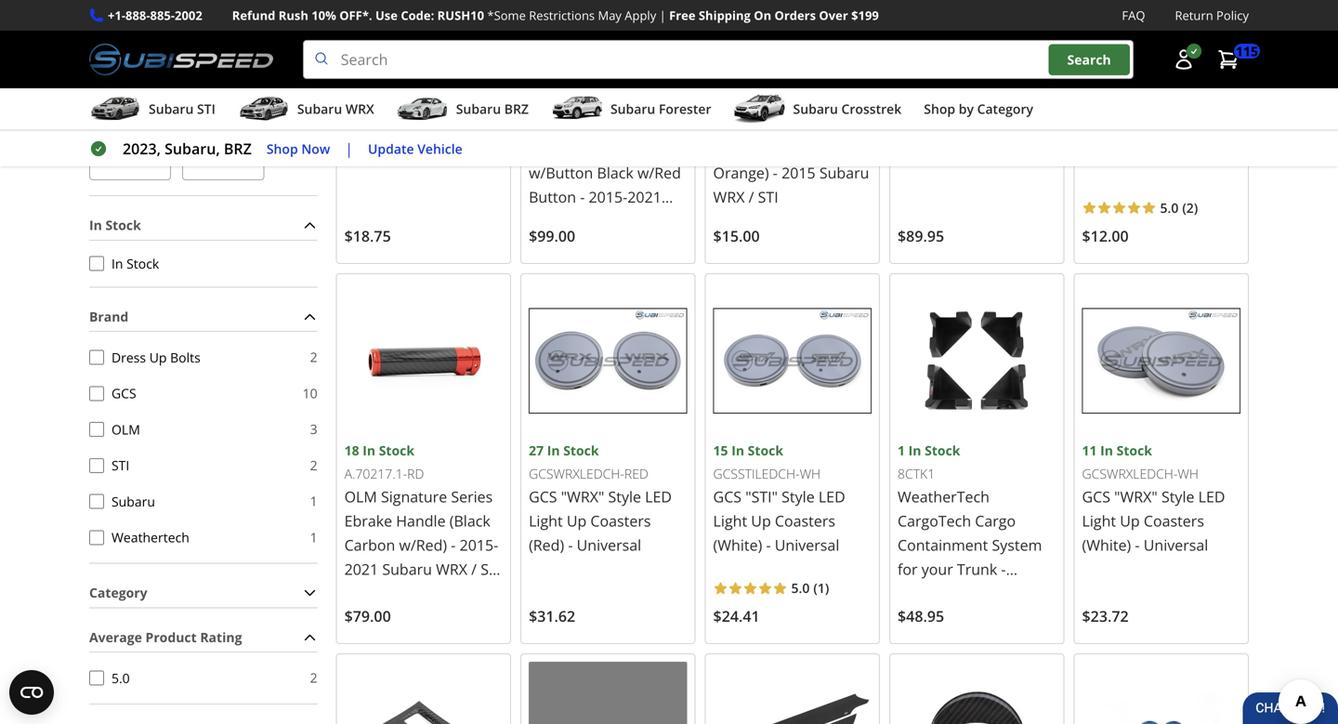 Task type: describe. For each thing, give the bounding box(es) containing it.
32
[[529, 69, 544, 87]]

gcs for gcs "wrx" style led light up coasters (red) - universal
[[529, 487, 557, 507]]

update
[[368, 140, 414, 157]]

$79.00
[[344, 606, 391, 626]]

subaru crosstrek
[[793, 100, 902, 118]]

"wrx" for (white)
[[1115, 487, 1158, 507]]

stock for 6 in stock soa567t100 subaru trunk cargo organizer - universal
[[925, 69, 961, 87]]

restrictions
[[529, 7, 595, 24]]

subaru sti button
[[89, 92, 216, 129]]

stock for 32 in stock hbkwbr-ft86-v2-cf-bksb
[[563, 69, 599, 87]]

in for 18 in stock a.70217.1-rd
[[363, 441, 376, 459]]

subaru inside 16 in stock ap3-safety-orange cobb accessport v3 faceplate (safety orange) - 2015 subaru wrx / sti
[[820, 163, 870, 183]]

- inside 27 in stock gcswrxledch-red gcs "wrx" style led light up coasters (red) - universal
[[568, 535, 573, 555]]

a.70217.1-
[[344, 465, 407, 483]]

for
[[898, 559, 918, 579]]

$99.00
[[529, 226, 576, 246]]

stock for 16 in stock ap3-safety-orange cobb accessport v3 faceplate (safety orange) - 2015 subaru wrx / sti
[[748, 69, 784, 87]]

ap3- for cobb accessport v3 faceplate (safety orange) - 2015 subaru wrx / sti
[[713, 93, 740, 110]]

search
[[1068, 51, 1111, 68]]

free
[[669, 7, 696, 24]]

up for gcs "wrx" style led light up coasters (white) - universal
[[1120, 511, 1140, 531]]

Weathertech button
[[89, 530, 104, 545]]

(red)
[[529, 535, 564, 555]]

1 in stock 8ctk1 weathertech cargotech cargo containment system for your trunk - universal
[[898, 441, 1042, 603]]

gcs inside gcs interior trim panel tools - universal
[[1082, 114, 1111, 134]]

safety-
[[740, 93, 787, 110]]

0 horizontal spatial |
[[345, 139, 353, 159]]

return
[[1175, 7, 1214, 24]]

soa567t100
[[898, 93, 974, 110]]

max
[[182, 116, 209, 134]]

5.0 ( 1 )
[[792, 579, 829, 597]]

10%
[[312, 7, 336, 24]]

rating
[[200, 628, 242, 646]]

0 horizontal spatial 5.0
[[112, 669, 130, 687]]

led for gcs "wrx" style led light up coasters (red) - universal
[[645, 487, 672, 507]]

stock for 9 in stock ap3-water-drops cobb accessport v3 faceplate (rain drops)
[[372, 69, 407, 87]]

refund
[[232, 7, 275, 24]]

2 for 5.0
[[310, 669, 318, 687]]

5.0 button
[[89, 671, 104, 685]]

*some
[[487, 7, 526, 24]]

bolts
[[170, 348, 201, 366]]

Dress Up Bolts button
[[89, 350, 104, 365]]

$89.95
[[898, 226, 945, 246]]

2002
[[175, 7, 202, 24]]

trunk inside 1 in stock 8ctk1 weathertech cargotech cargo containment system for your trunk - universal
[[957, 559, 998, 579]]

shop for shop by category
[[924, 100, 956, 118]]

subispeed logo image
[[89, 40, 273, 79]]

cf-
[[637, 93, 656, 110]]

coasters for gcs "wrx" style led light up coasters (white) - universal
[[1144, 511, 1205, 531]]

( for $12.00
[[1183, 199, 1187, 216]]

gcs carbon fiber steering wheel overlay - 2013-2024 subaru brz image
[[898, 662, 1056, 724]]

min
[[89, 116, 113, 134]]

27 in stock gcswrxledch-red gcs "wrx" style led light up coasters (red) - universal
[[529, 441, 672, 555]]

115
[[1236, 42, 1259, 60]]

$23.72
[[1082, 606, 1129, 626]]

16 in stock ap3-safety-orange cobb accessport v3 faceplate (safety orange) - 2015 subaru wrx / sti
[[713, 69, 870, 207]]

16
[[713, 69, 728, 87]]

wh for "sti"
[[800, 465, 821, 483]]

style for gcs "wrx" style led light up coasters (white) - universal
[[1162, 487, 1195, 507]]

use
[[375, 7, 398, 24]]

subaru crosstrek button
[[734, 92, 902, 129]]

subaru for subaru sti
[[149, 100, 194, 118]]

"sti"
[[746, 487, 778, 507]]

gcswrxledch- for gcs "wrx" style led light up coasters (white) - universal
[[1082, 465, 1178, 483]]

universal inside 1 in stock 8ctk1 weathertech cargotech cargo containment system for your trunk - universal
[[898, 583, 963, 603]]

- inside 6 in stock soa567t100 subaru trunk cargo organizer - universal
[[970, 139, 975, 158]]

subaru wrx button
[[238, 92, 374, 129]]

crosstrek
[[842, 100, 902, 118]]

5.0 for $12.00
[[1160, 199, 1179, 216]]

in for 15 in stock gcsstiledch-wh gcs "sti" style led light up coasters (white) - universal
[[732, 441, 745, 459]]

18
[[344, 441, 359, 459]]

$12.00
[[1082, 226, 1129, 246]]

button image
[[1173, 48, 1195, 71]]

category
[[89, 584, 147, 601]]

subaru trunk cargo organizer - universal image
[[898, 0, 1056, 68]]

interior
[[1115, 114, 1166, 134]]

in for 32 in stock hbkwbr-ft86-v2-cf-bksb
[[547, 69, 560, 87]]

olm carbon fiber center console cover - 2022-2024 subaru brz / toyota gr86 image
[[344, 662, 503, 724]]

system
[[992, 535, 1042, 555]]

subaru inside 6 in stock soa567t100 subaru trunk cargo organizer - universal
[[898, 114, 948, 134]]

(rain
[[415, 138, 449, 158]]

subaru for subaru brz
[[456, 100, 501, 118]]

15 in stock gcsstiledch-wh gcs "sti" style led light up coasters (white) - universal
[[713, 441, 846, 555]]

average
[[89, 628, 142, 646]]

stock for 15 in stock gcsstiledch-wh gcs "sti" style led light up coasters (white) - universal
[[748, 441, 784, 459]]

gcs "sti" style led light up coasters (white) - universal image
[[713, 282, 872, 440]]

37 in stock
[[1082, 69, 1153, 87]]

light for gcs "wrx" style led light up coasters (red) - universal
[[529, 511, 563, 531]]

light for gcs "sti" style led light up coasters (white) - universal
[[713, 511, 747, 531]]

subaru forester
[[611, 100, 712, 118]]

universal inside 27 in stock gcswrxledch-red gcs "wrx" style led light up coasters (red) - universal
[[577, 535, 642, 555]]

update vehicle button
[[368, 138, 463, 159]]

2015
[[782, 163, 816, 183]]

2 vertical spatial sti
[[112, 456, 129, 474]]

on
[[754, 7, 772, 24]]

+1-888-885-2002 link
[[108, 6, 202, 25]]

$31.62
[[529, 606, 576, 626]]

by
[[959, 100, 974, 118]]

5.0 ( 2 )
[[1160, 199, 1198, 216]]

style for gcs "sti" style led light up coasters (white) - universal
[[782, 487, 815, 507]]

2023,
[[123, 139, 161, 159]]

in for 16 in stock ap3-safety-orange cobb accessport v3 faceplate (safety orange) - 2015 subaru wrx / sti
[[732, 69, 745, 87]]

organizer
[[898, 139, 966, 158]]

dress
[[112, 348, 146, 366]]

faceplate for (rain
[[344, 138, 411, 158]]

- inside 11 in stock gcswrxledch-wh gcs "wrx" style led light up coasters (white) - universal
[[1135, 535, 1140, 555]]

in for 37 in stock
[[1101, 69, 1114, 87]]

1 horizontal spatial |
[[660, 7, 666, 24]]

cargo for cargotech
[[975, 511, 1016, 531]]

In Stock button
[[89, 256, 104, 271]]

faq link
[[1122, 6, 1146, 25]]

cobb for cobb accessport v3 faceplate (rain drops)
[[344, 114, 385, 134]]

gcs for gcs "wrx" style led light up coasters (white) - universal
[[1082, 487, 1111, 507]]

trim
[[1170, 114, 1202, 134]]

stock for 11 in stock gcswrxledch-wh gcs "wrx" style led light up coasters (white) - universal
[[1117, 441, 1153, 459]]

1 inside 1 in stock 8ctk1 weathertech cargotech cargo containment system for your trunk - universal
[[898, 441, 905, 459]]

wrx inside 16 in stock ap3-safety-orange cobb accessport v3 faceplate (safety orange) - 2015 subaru wrx / sti
[[713, 187, 745, 207]]

subaru forester button
[[551, 92, 712, 129]]

v3 for cobb accessport v3 faceplate (rain drops)
[[468, 114, 485, 134]]

led for gcs "sti" style led light up coasters (white) - universal
[[819, 487, 846, 507]]

8ctk1
[[898, 465, 935, 483]]

2023, subaru, brz
[[123, 139, 252, 159]]

in stock button
[[89, 211, 318, 240]]

universal inside gcs interior trim panel tools - universal
[[1174, 139, 1239, 158]]

style for gcs "wrx" style led light up coasters (red) - universal
[[608, 487, 641, 507]]

category button
[[89, 579, 318, 607]]

sti inside "subaru sti" dropdown button
[[197, 100, 216, 118]]

subaru sti
[[149, 100, 216, 118]]

cobb accessport v3 faceplate (safety orange) - 2015 subaru wrx / sti image
[[713, 0, 872, 68]]

a subaru sti thumbnail image image
[[89, 95, 141, 123]]

return policy link
[[1175, 6, 1249, 25]]

(safety
[[783, 138, 830, 158]]

/
[[749, 187, 754, 207]]

10
[[303, 384, 318, 402]]

reset button
[[279, 133, 318, 178]]

shop now link
[[267, 138, 330, 159]]

$18.75
[[344, 226, 391, 246]]

now
[[301, 140, 330, 157]]

gcswrxledch- for gcs "wrx" style led light up coasters (red) - universal
[[529, 465, 625, 483]]

maximum slider
[[299, 87, 318, 105]]

brz inside dropdown button
[[504, 100, 529, 118]]

orders
[[775, 7, 816, 24]]

return policy
[[1175, 7, 1249, 24]]

in for 27 in stock gcswrxledch-red gcs "wrx" style led light up coasters (red) - universal
[[547, 441, 560, 459]]

shop by category
[[924, 100, 1034, 118]]

OLM button
[[89, 422, 104, 437]]

11 in stock gcswrxledch-wh gcs "wrx" style led light up coasters (white) - universal
[[1082, 441, 1226, 555]]

v3 for cobb accessport v3 faceplate (safety orange) - 2015 subaru wrx / sti
[[837, 114, 854, 134]]



Task type: locate. For each thing, give the bounding box(es) containing it.
Subaru button
[[89, 494, 104, 509]]

in right 15
[[732, 441, 745, 459]]

stock right in stock button
[[127, 255, 159, 272]]

gcs left ""sti""
[[713, 487, 742, 507]]

in inside 11 in stock gcswrxledch-wh gcs "wrx" style led light up coasters (white) - universal
[[1101, 441, 1114, 459]]

may
[[598, 7, 622, 24]]

+1-
[[108, 7, 126, 24]]

your
[[922, 559, 953, 579]]

wh for "wrx"
[[1178, 465, 1199, 483]]

5.0 down 15 in stock gcsstiledch-wh gcs "sti" style led light up coasters (white) - universal
[[792, 579, 810, 597]]

1 vertical spatial |
[[345, 139, 353, 159]]

1 vertical spatial brz
[[224, 139, 252, 159]]

shop left by
[[924, 100, 956, 118]]

2 faceplate from the left
[[713, 138, 780, 158]]

1 horizontal spatial brz
[[504, 100, 529, 118]]

stock inside 9 in stock ap3-water-drops cobb accessport v3 faceplate (rain drops)
[[372, 69, 407, 87]]

0 horizontal spatial wrx
[[346, 100, 374, 118]]

cobb inside 9 in stock ap3-water-drops cobb accessport v3 faceplate (rain drops)
[[344, 114, 385, 134]]

light for gcs "wrx" style led light up coasters (white) - universal
[[1082, 511, 1116, 531]]

rca to speaker wire quick connectors (for hk equipped vehicles) - universal image
[[1082, 662, 1241, 724]]

2 (white) from the left
[[1082, 535, 1131, 555]]

gcs down 11
[[1082, 487, 1111, 507]]

accessport
[[388, 114, 464, 134], [757, 114, 833, 134]]

1 horizontal spatial (white)
[[1082, 535, 1131, 555]]

1 light from the left
[[713, 511, 747, 531]]

in right 18 at bottom left
[[363, 441, 376, 459]]

faq
[[1122, 7, 1146, 24]]

3 light from the left
[[1082, 511, 1116, 531]]

0 vertical spatial brz
[[504, 100, 529, 118]]

3 led from the left
[[1199, 487, 1226, 507]]

(white) for gcs "sti" style led light up coasters (white) - universal
[[713, 535, 762, 555]]

faceplate for (safety
[[713, 138, 780, 158]]

2 led from the left
[[645, 487, 672, 507]]

1 horizontal spatial led
[[819, 487, 846, 507]]

1 horizontal spatial "wrx"
[[1115, 487, 1158, 507]]

light inside 27 in stock gcswrxledch-red gcs "wrx" style led light up coasters (red) - universal
[[529, 511, 563, 531]]

27
[[529, 441, 544, 459]]

0 vertical spatial )
[[1194, 199, 1198, 216]]

Max text field
[[182, 136, 264, 180]]

6
[[898, 69, 905, 87]]

0 vertical spatial (
[[1183, 199, 1187, 216]]

ap3- for cobb accessport v3 faceplate (rain drops)
[[344, 93, 372, 110]]

stock up soa567t100
[[925, 69, 961, 87]]

0 vertical spatial cargo
[[996, 114, 1037, 134]]

2 horizontal spatial coasters
[[1144, 511, 1205, 531]]

stock for 37 in stock
[[1117, 69, 1153, 87]]

in right 27 on the left bottom
[[547, 441, 560, 459]]

1 horizontal spatial coasters
[[775, 511, 836, 531]]

gcs down 27 on the left bottom
[[529, 487, 557, 507]]

cargo inside 6 in stock soa567t100 subaru trunk cargo organizer - universal
[[996, 114, 1037, 134]]

accessport inside 16 in stock ap3-safety-orange cobb accessport v3 faceplate (safety orange) - 2015 subaru wrx / sti
[[757, 114, 833, 134]]

1 faceplate from the left
[[344, 138, 411, 158]]

"wrx" for (red)
[[561, 487, 604, 507]]

ft86-
[[586, 93, 618, 110]]

stock inside 11 in stock gcswrxledch-wh gcs "wrx" style led light up coasters (white) - universal
[[1117, 441, 1153, 459]]

cargo for trunk
[[996, 114, 1037, 134]]

1 ap3- from the left
[[344, 93, 372, 110]]

led inside 11 in stock gcswrxledch-wh gcs "wrx" style led light up coasters (white) - universal
[[1199, 487, 1226, 507]]

gcs inside 11 in stock gcswrxledch-wh gcs "wrx" style led light up coasters (white) - universal
[[1082, 487, 1111, 507]]

v3 down orange
[[837, 114, 854, 134]]

2 style from the left
[[608, 487, 641, 507]]

1 vertical spatial in stock
[[112, 255, 159, 272]]

1 cobb from the left
[[344, 114, 385, 134]]

faceplate
[[344, 138, 411, 158], [713, 138, 780, 158]]

0 horizontal spatial accessport
[[388, 114, 464, 134]]

in for 1 in stock 8ctk1 weathertech cargotech cargo containment system for your trunk - universal
[[909, 441, 922, 459]]

brz
[[504, 100, 529, 118], [224, 139, 252, 159]]

gcs right gcs button
[[112, 384, 136, 402]]

1 horizontal spatial style
[[782, 487, 815, 507]]

accessport up (safety
[[757, 114, 833, 134]]

minimum slider
[[89, 87, 108, 105]]

stock up a subaru forester thumbnail image
[[563, 69, 599, 87]]

in up in stock button
[[89, 216, 102, 234]]

(white) down ""sti""
[[713, 535, 762, 555]]

wrx down 9 at the left top
[[346, 100, 374, 118]]

$24.41
[[713, 606, 760, 626]]

a subaru crosstrek thumbnail image image
[[734, 95, 786, 123]]

up inside 15 in stock gcsstiledch-wh gcs "sti" style led light up coasters (white) - universal
[[751, 511, 771, 531]]

containment
[[898, 535, 988, 555]]

0 vertical spatial 5.0
[[1160, 199, 1179, 216]]

coasters for gcs "wrx" style led light up coasters (red) - universal
[[591, 511, 651, 531]]

v3 up drops)
[[468, 114, 485, 134]]

stock inside 18 in stock a.70217.1-rd
[[379, 441, 415, 459]]

0 horizontal spatial wh
[[800, 465, 821, 483]]

2 horizontal spatial style
[[1162, 487, 1195, 507]]

0 horizontal spatial coasters
[[591, 511, 651, 531]]

(white) inside 15 in stock gcsstiledch-wh gcs "sti" style led light up coasters (white) - universal
[[713, 535, 762, 555]]

sti
[[197, 100, 216, 118], [758, 187, 779, 207], [112, 456, 129, 474]]

product
[[145, 628, 197, 646]]

stock for 1 in stock 8ctk1 weathertech cargotech cargo containment system for your trunk - universal
[[925, 441, 961, 459]]

888-
[[126, 7, 150, 24]]

style inside 11 in stock gcswrxledch-wh gcs "wrx" style led light up coasters (white) - universal
[[1162, 487, 1195, 507]]

light
[[713, 511, 747, 531], [529, 511, 563, 531], [1082, 511, 1116, 531]]

cobb for cobb accessport v3 faceplate (safety orange) - 2015 subaru wrx / sti
[[713, 114, 754, 134]]

"wrx"
[[561, 487, 604, 507], [1115, 487, 1158, 507]]

cargo
[[996, 114, 1037, 134], [975, 511, 1016, 531]]

gcs up the panel
[[1082, 114, 1111, 134]]

stock inside "32 in stock hbkwbr-ft86-v2-cf-bksb"
[[563, 69, 599, 87]]

rush
[[279, 7, 308, 24]]

stock inside dropdown button
[[105, 216, 141, 234]]

gcs "sti" style led light up coasters (blue) - universal image
[[529, 662, 687, 724]]

rush10
[[437, 7, 484, 24]]

in stock right in stock button
[[112, 255, 159, 272]]

average product rating
[[89, 628, 242, 646]]

off*.
[[339, 7, 372, 24]]

2 horizontal spatial light
[[1082, 511, 1116, 531]]

stock inside 16 in stock ap3-safety-orange cobb accessport v3 faceplate (safety orange) - 2015 subaru wrx / sti
[[748, 69, 784, 87]]

faceplate down water-
[[344, 138, 411, 158]]

9
[[344, 69, 352, 87]]

2
[[1187, 199, 1194, 216], [310, 348, 318, 366], [310, 456, 318, 474], [310, 669, 318, 687]]

over
[[819, 7, 848, 24]]

$48.95
[[898, 606, 945, 626]]

0 horizontal spatial gcswrxledch-
[[529, 465, 625, 483]]

shop
[[924, 100, 956, 118], [267, 140, 298, 157]]

stock up gcsstiledch-
[[748, 441, 784, 459]]

1 horizontal spatial gcswrxledch-
[[1082, 465, 1178, 483]]

( for $24.41
[[814, 579, 818, 597]]

2 for sti
[[310, 456, 318, 474]]

up for gcs "sti" style led light up coasters (white) - universal
[[751, 511, 771, 531]]

3 style from the left
[[1162, 487, 1195, 507]]

stock inside 15 in stock gcsstiledch-wh gcs "sti" style led light up coasters (white) - universal
[[748, 441, 784, 459]]

v3 inside 16 in stock ap3-safety-orange cobb accessport v3 faceplate (safety orange) - 2015 subaru wrx / sti
[[837, 114, 854, 134]]

0 vertical spatial |
[[660, 7, 666, 24]]

olm signature series ebrake handle (black carbon w/red) - 2015-2021 subaru wrx / sti / 2014-2018 forester / 2013-2017 crosstrek / 2013-2016 scion fr-s / 2013-2020 subaru brz / 2017-2019 toyota 86 image
[[344, 282, 503, 440]]

) down gcs interior trim panel tools - universal
[[1194, 199, 1198, 216]]

accessport up (rain
[[388, 114, 464, 134]]

gcswrxledch- inside 11 in stock gcswrxledch-wh gcs "wrx" style led light up coasters (white) - universal
[[1082, 465, 1178, 483]]

stock for 27 in stock gcswrxledch-red gcs "wrx" style led light up coasters (red) - universal
[[563, 441, 599, 459]]

5.0 right 5.0 button
[[112, 669, 130, 687]]

wrx inside dropdown button
[[346, 100, 374, 118]]

universal inside 15 in stock gcsstiledch-wh gcs "sti" style led light up coasters (white) - universal
[[775, 535, 840, 555]]

ap3- down 9 at the left top
[[344, 93, 372, 110]]

cargo right by
[[996, 114, 1037, 134]]

ap3- down 16
[[713, 93, 740, 110]]

1 coasters from the left
[[775, 511, 836, 531]]

2 horizontal spatial 5.0
[[1160, 199, 1179, 216]]

in inside 15 in stock gcsstiledch-wh gcs "sti" style led light up coasters (white) - universal
[[732, 441, 745, 459]]

0 horizontal spatial light
[[529, 511, 563, 531]]

stock up water-
[[372, 69, 407, 87]]

search input field
[[303, 40, 1134, 79]]

0 horizontal spatial (
[[814, 579, 818, 597]]

cargo inside 1 in stock 8ctk1 weathertech cargotech cargo containment system for your trunk - universal
[[975, 511, 1016, 531]]

universal inside 11 in stock gcswrxledch-wh gcs "wrx" style led light up coasters (white) - universal
[[1144, 535, 1209, 555]]

2 horizontal spatial sti
[[758, 187, 779, 207]]

cobb accessport v3 faceplate (rain drops) image
[[344, 0, 503, 68]]

in inside "32 in stock hbkwbr-ft86-v2-cf-bksb"
[[547, 69, 560, 87]]

subaru for subaru
[[112, 492, 155, 510]]

wrx left /
[[713, 187, 745, 207]]

2 cobb from the left
[[713, 114, 754, 134]]

gcs "wrx" style led light up coasters (red) - universal image
[[529, 282, 687, 440]]

drops)
[[453, 138, 499, 158]]

Min text field
[[89, 136, 171, 180]]

coasters inside 27 in stock gcswrxledch-red gcs "wrx" style led light up coasters (red) - universal
[[591, 511, 651, 531]]

in right 37
[[1101, 69, 1114, 87]]

bksb
[[656, 93, 687, 110]]

up inside 11 in stock gcswrxledch-wh gcs "wrx" style led light up coasters (white) - universal
[[1120, 511, 1140, 531]]

in for 9 in stock ap3-water-drops cobb accessport v3 faceplate (rain drops)
[[355, 69, 368, 87]]

1 gcswrxledch- from the left
[[529, 465, 625, 483]]

32 in stock hbkwbr-ft86-v2-cf-bksb
[[529, 69, 687, 110]]

stock inside 1 in stock 8ctk1 weathertech cargotech cargo containment system for your trunk - universal
[[925, 441, 961, 459]]

1 horizontal spatial shop
[[924, 100, 956, 118]]

wrx
[[346, 100, 374, 118], [713, 187, 745, 207]]

1 horizontal spatial ap3-
[[713, 93, 740, 110]]

1 accessport from the left
[[388, 114, 464, 134]]

| right 'now'
[[345, 139, 353, 159]]

subaru wrx
[[297, 100, 374, 118]]

stock for 18 in stock a.70217.1-rd
[[379, 441, 415, 459]]

update vehicle
[[368, 140, 463, 157]]

refund rush 10% off*. use code: rush10 *some restrictions may apply | free shipping on orders over $199
[[232, 7, 879, 24]]

faceplate inside 16 in stock ap3-safety-orange cobb accessport v3 faceplate (safety orange) - 2015 subaru wrx / sti
[[713, 138, 780, 158]]

gcs inside 27 in stock gcswrxledch-red gcs "wrx" style led light up coasters (red) - universal
[[529, 487, 557, 507]]

up for gcs "wrx" style led light up coasters (red) - universal
[[567, 511, 587, 531]]

5.0 for $24.41
[[792, 579, 810, 597]]

1 "wrx" from the left
[[561, 487, 604, 507]]

trunk inside 6 in stock soa567t100 subaru trunk cargo organizer - universal
[[952, 114, 992, 134]]

in right 11
[[1101, 441, 1114, 459]]

brz left hbkwbr-
[[504, 100, 529, 118]]

wh inside 11 in stock gcswrxledch-wh gcs "wrx" style led light up coasters (white) - universal
[[1178, 465, 1199, 483]]

in inside 18 in stock a.70217.1-rd
[[363, 441, 376, 459]]

subaru for subaru wrx
[[297, 100, 342, 118]]

0 horizontal spatial sti
[[112, 456, 129, 474]]

gcswrxledch-
[[529, 465, 625, 483], [1082, 465, 1178, 483]]

in right 9 at the left top
[[355, 69, 368, 87]]

code:
[[401, 7, 434, 24]]

gcs "wrx" style led light up coasters (white) - universal image
[[1082, 282, 1241, 440]]

1 horizontal spatial sti
[[197, 100, 216, 118]]

light inside 15 in stock gcsstiledch-wh gcs "sti" style led light up coasters (white) - universal
[[713, 511, 747, 531]]

gcswrxledch- down 27 on the left bottom
[[529, 465, 625, 483]]

led
[[819, 487, 846, 507], [645, 487, 672, 507], [1199, 487, 1226, 507]]

- inside 16 in stock ap3-safety-orange cobb accessport v3 faceplate (safety orange) - 2015 subaru wrx / sti
[[773, 163, 778, 183]]

a subaru forester thumbnail image image
[[551, 95, 603, 123]]

style inside 15 in stock gcsstiledch-wh gcs "sti" style led light up coasters (white) - universal
[[782, 487, 815, 507]]

shop for shop now
[[267, 140, 298, 157]]

2 for dress up bolts
[[310, 348, 318, 366]]

1 v3 from the left
[[468, 114, 485, 134]]

dress up bolts
[[112, 348, 201, 366]]

1 horizontal spatial 5.0
[[792, 579, 810, 597]]

up
[[149, 348, 167, 366], [751, 511, 771, 531], [567, 511, 587, 531], [1120, 511, 1140, 531]]

in right "32"
[[547, 69, 560, 87]]

1 horizontal spatial cobb
[[713, 114, 754, 134]]

olm satin series carbon ebrake handle w/button black w/red button - 2015-2021 subaru wrx / sti / 2014-2018 forester / 2013-2017 crosstrek / 2013-2016 scion fr-s / 2013-2024 subaru brz / 2017-2020 toyota 86 / 2022-2024 gr86 image
[[529, 0, 687, 68]]

stock up safety-
[[748, 69, 784, 87]]

1 horizontal spatial accessport
[[757, 114, 833, 134]]

sti up subaru,
[[197, 100, 216, 118]]

sti right /
[[758, 187, 779, 207]]

1 wh from the left
[[800, 465, 821, 483]]

1 vertical spatial shop
[[267, 140, 298, 157]]

stock right 27 on the left bottom
[[563, 441, 599, 459]]

2 v3 from the left
[[837, 114, 854, 134]]

up inside 27 in stock gcswrxledch-red gcs "wrx" style led light up coasters (red) - universal
[[567, 511, 587, 531]]

5.0 down tools
[[1160, 199, 1179, 216]]

subaru brz button
[[397, 92, 529, 129]]

orange)
[[713, 163, 769, 183]]

coasters inside 15 in stock gcsstiledch-wh gcs "sti" style led light up coasters (white) - universal
[[775, 511, 836, 531]]

1 vertical spatial cargo
[[975, 511, 1016, 531]]

115 button
[[1208, 41, 1260, 78]]

gcs interior trim panel tools - universal image
[[1082, 0, 1241, 68]]

- inside 15 in stock gcsstiledch-wh gcs "sti" style led light up coasters (white) - universal
[[766, 535, 771, 555]]

v2-
[[618, 93, 637, 110]]

v3 inside 9 in stock ap3-water-drops cobb accessport v3 faceplate (rain drops)
[[468, 114, 485, 134]]

2 horizontal spatial led
[[1199, 487, 1226, 507]]

cargotech
[[898, 511, 971, 531]]

in up 8ctk1
[[909, 441, 922, 459]]

gcs
[[1082, 114, 1111, 134], [112, 384, 136, 402], [713, 487, 742, 507], [529, 487, 557, 507], [1082, 487, 1111, 507]]

0 vertical spatial sti
[[197, 100, 216, 118]]

STI button
[[89, 458, 104, 473]]

in inside 16 in stock ap3-safety-orange cobb accessport v3 faceplate (safety orange) - 2015 subaru wrx / sti
[[732, 69, 745, 87]]

"wrx" inside 11 in stock gcswrxledch-wh gcs "wrx" style led light up coasters (white) - universal
[[1115, 487, 1158, 507]]

1 horizontal spatial wrx
[[713, 187, 745, 207]]

1 vertical spatial trunk
[[957, 559, 998, 579]]

- inside gcs interior trim panel tools - universal
[[1165, 139, 1170, 158]]

11
[[1082, 441, 1097, 459]]

0 horizontal spatial (white)
[[713, 535, 762, 555]]

stock down "min" text field
[[105, 216, 141, 234]]

light inside 11 in stock gcswrxledch-wh gcs "wrx" style led light up coasters (white) - universal
[[1082, 511, 1116, 531]]

cobb inside 16 in stock ap3-safety-orange cobb accessport v3 faceplate (safety orange) - 2015 subaru wrx / sti
[[713, 114, 754, 134]]

light up (red) at the left
[[529, 511, 563, 531]]

weathertech cargotech cargo containment system for your trunk - universal image
[[898, 282, 1056, 440]]

a subaru brz thumbnail image image
[[397, 95, 449, 123]]

1 horizontal spatial )
[[1194, 199, 1198, 216]]

coasters for gcs "sti" style led light up coasters (white) - universal
[[775, 511, 836, 531]]

0 vertical spatial wrx
[[346, 100, 374, 118]]

accessport for (safety
[[757, 114, 833, 134]]

subaru for subaru forester
[[611, 100, 656, 118]]

gcswrxledch- inside 27 in stock gcswrxledch-red gcs "wrx" style led light up coasters (red) - universal
[[529, 465, 625, 483]]

cobb up update
[[344, 114, 385, 134]]

885-
[[150, 7, 175, 24]]

2 wh from the left
[[1178, 465, 1199, 483]]

1 horizontal spatial light
[[713, 511, 747, 531]]

3 coasters from the left
[[1144, 511, 1205, 531]]

panel
[[1082, 139, 1121, 158]]

1 style from the left
[[782, 487, 815, 507]]

in
[[355, 69, 368, 87], [732, 69, 745, 87], [547, 69, 560, 87], [909, 69, 922, 87], [1101, 69, 1114, 87], [89, 216, 102, 234], [112, 255, 123, 272], [363, 441, 376, 459], [732, 441, 745, 459], [547, 441, 560, 459], [909, 441, 922, 459], [1101, 441, 1114, 459]]

universal inside 6 in stock soa567t100 subaru trunk cargo organizer - universal
[[979, 139, 1043, 158]]

- inside 1 in stock 8ctk1 weathertech cargotech cargo containment system for your trunk - universal
[[1001, 559, 1006, 579]]

open widget image
[[9, 670, 54, 715]]

2 accessport from the left
[[757, 114, 833, 134]]

1 (white) from the left
[[713, 535, 762, 555]]

in for 11 in stock gcswrxledch-wh gcs "wrx" style led light up coasters (white) - universal
[[1101, 441, 1114, 459]]

brand button
[[89, 302, 318, 331]]

coasters
[[775, 511, 836, 531], [591, 511, 651, 531], [1144, 511, 1205, 531]]

in inside 1 in stock 8ctk1 weathertech cargotech cargo containment system for your trunk - universal
[[909, 441, 922, 459]]

in for 6 in stock soa567t100 subaru trunk cargo organizer - universal
[[909, 69, 922, 87]]

0 horizontal spatial brz
[[224, 139, 252, 159]]

) left the for
[[825, 579, 829, 597]]

(white) up $23.72
[[1082, 535, 1131, 555]]

shop by category button
[[924, 92, 1034, 129]]

1 vertical spatial 5.0
[[792, 579, 810, 597]]

in stock up in stock button
[[89, 216, 141, 234]]

stock up rd
[[379, 441, 415, 459]]

0 horizontal spatial ap3-
[[344, 93, 372, 110]]

15
[[713, 441, 728, 459]]

1 vertical spatial (
[[814, 579, 818, 597]]

in right in stock button
[[112, 255, 123, 272]]

sti right sti button
[[112, 456, 129, 474]]

weathertech
[[112, 528, 189, 546]]

"wrx" inside 27 in stock gcswrxledch-red gcs "wrx" style led light up coasters (red) - universal
[[561, 487, 604, 507]]

faceplate inside 9 in stock ap3-water-drops cobb accessport v3 faceplate (rain drops)
[[344, 138, 411, 158]]

stock right 37
[[1117, 69, 1153, 87]]

in inside 6 in stock soa567t100 subaru trunk cargo organizer - universal
[[909, 69, 922, 87]]

0 horizontal spatial led
[[645, 487, 672, 507]]

0 vertical spatial in stock
[[89, 216, 141, 234]]

vehicle
[[418, 140, 463, 157]]

1 horizontal spatial wh
[[1178, 465, 1199, 483]]

0 vertical spatial shop
[[924, 100, 956, 118]]

sti inner door protector kit - 2022-2024 subaru brz image
[[713, 662, 872, 724]]

in inside 9 in stock ap3-water-drops cobb accessport v3 faceplate (rain drops)
[[355, 69, 368, 87]]

2 gcswrxledch- from the left
[[1082, 465, 1178, 483]]

in inside 27 in stock gcswrxledch-red gcs "wrx" style led light up coasters (red) - universal
[[547, 441, 560, 459]]

red
[[625, 465, 649, 483]]

shop left 'now'
[[267, 140, 298, 157]]

) for gcs "sti" style led light up coasters (white) - universal
[[825, 579, 829, 597]]

1 horizontal spatial faceplate
[[713, 138, 780, 158]]

0 horizontal spatial style
[[608, 487, 641, 507]]

0 horizontal spatial faceplate
[[344, 138, 411, 158]]

faceplate up the orange)
[[713, 138, 780, 158]]

stock inside 6 in stock soa567t100 subaru trunk cargo organizer - universal
[[925, 69, 961, 87]]

gcsstiledch-
[[713, 465, 800, 483]]

a subaru wrx thumbnail image image
[[238, 95, 290, 123]]

accessport for (rain
[[388, 114, 464, 134]]

satin white pearl / whiteout (37j) button
[[89, 0, 104, 14]]

gcs for gcs "sti" style led light up coasters (white) - universal
[[713, 487, 742, 507]]

) for gcs interior trim panel tools - universal
[[1194, 199, 1198, 216]]

weathertech
[[898, 487, 990, 507]]

ap3- inside 16 in stock ap3-safety-orange cobb accessport v3 faceplate (safety orange) - 2015 subaru wrx / sti
[[713, 93, 740, 110]]

1 vertical spatial sti
[[758, 187, 779, 207]]

1 horizontal spatial (
[[1183, 199, 1187, 216]]

subaru for subaru crosstrek
[[793, 100, 838, 118]]

2 ap3- from the left
[[713, 93, 740, 110]]

(white) inside 11 in stock gcswrxledch-wh gcs "wrx" style led light up coasters (white) - universal
[[1082, 535, 1131, 555]]

gcs interior trim panel tools - universal
[[1082, 114, 1239, 158]]

(white) for gcs "wrx" style led light up coasters (white) - universal
[[1082, 535, 1131, 555]]

0 horizontal spatial v3
[[468, 114, 485, 134]]

2 "wrx" from the left
[[1115, 487, 1158, 507]]

led inside 15 in stock gcsstiledch-wh gcs "sti" style led light up coasters (white) - universal
[[819, 487, 846, 507]]

shop inside dropdown button
[[924, 100, 956, 118]]

sti inside 16 in stock ap3-safety-orange cobb accessport v3 faceplate (safety orange) - 2015 subaru wrx / sti
[[758, 187, 779, 207]]

cobb
[[344, 114, 385, 134], [713, 114, 754, 134]]

ap3- inside 9 in stock ap3-water-drops cobb accessport v3 faceplate (rain drops)
[[344, 93, 372, 110]]

cobb down safety-
[[713, 114, 754, 134]]

gcswrxledch- down 11
[[1082, 465, 1178, 483]]

0 horizontal spatial cobb
[[344, 114, 385, 134]]

led for gcs "wrx" style led light up coasters (white) - universal
[[1199, 487, 1226, 507]]

1 vertical spatial wrx
[[713, 187, 745, 207]]

average product rating button
[[89, 623, 318, 652]]

1 vertical spatial )
[[825, 579, 829, 597]]

light down 11
[[1082, 511, 1116, 531]]

0 vertical spatial trunk
[[952, 114, 992, 134]]

subaru brz
[[456, 100, 529, 118]]

in stock inside dropdown button
[[89, 216, 141, 234]]

stock right 11
[[1117, 441, 1153, 459]]

2 vertical spatial 5.0
[[112, 669, 130, 687]]

led inside 27 in stock gcswrxledch-red gcs "wrx" style led light up coasters (red) - universal
[[645, 487, 672, 507]]

light down ""sti""
[[713, 511, 747, 531]]

in inside dropdown button
[[89, 216, 102, 234]]

style inside 27 in stock gcswrxledch-red gcs "wrx" style led light up coasters (red) - universal
[[608, 487, 641, 507]]

gcs inside 15 in stock gcsstiledch-wh gcs "sti" style led light up coasters (white) - universal
[[713, 487, 742, 507]]

1 led from the left
[[819, 487, 846, 507]]

coasters inside 11 in stock gcswrxledch-wh gcs "wrx" style led light up coasters (white) - universal
[[1144, 511, 1205, 531]]

0 horizontal spatial )
[[825, 579, 829, 597]]

| left the free
[[660, 7, 666, 24]]

0 horizontal spatial "wrx"
[[561, 487, 604, 507]]

accessport inside 9 in stock ap3-water-drops cobb accessport v3 faceplate (rain drops)
[[388, 114, 464, 134]]

brz right subaru,
[[224, 139, 252, 159]]

in right the 6
[[909, 69, 922, 87]]

wh inside 15 in stock gcsstiledch-wh gcs "sti" style led light up coasters (white) - universal
[[800, 465, 821, 483]]

policy
[[1217, 7, 1249, 24]]

0 horizontal spatial shop
[[267, 140, 298, 157]]

cargo up system
[[975, 511, 1016, 531]]

apply
[[625, 7, 656, 24]]

in right 16
[[732, 69, 745, 87]]

1 horizontal spatial v3
[[837, 114, 854, 134]]

drops
[[417, 93, 458, 110]]

subaru,
[[165, 139, 220, 159]]

GCS button
[[89, 386, 104, 401]]

subaru
[[149, 100, 194, 118], [297, 100, 342, 118], [456, 100, 501, 118], [611, 100, 656, 118], [793, 100, 838, 118], [898, 114, 948, 134], [820, 163, 870, 183], [112, 492, 155, 510]]

2 light from the left
[[529, 511, 563, 531]]

stock
[[372, 69, 407, 87], [748, 69, 784, 87], [563, 69, 599, 87], [925, 69, 961, 87], [1117, 69, 1153, 87], [105, 216, 141, 234], [127, 255, 159, 272], [379, 441, 415, 459], [748, 441, 784, 459], [563, 441, 599, 459], [925, 441, 961, 459], [1117, 441, 1153, 459]]

shipping
[[699, 7, 751, 24]]

2 coasters from the left
[[591, 511, 651, 531]]

stock up 8ctk1
[[925, 441, 961, 459]]

v3
[[468, 114, 485, 134], [837, 114, 854, 134]]

stock inside 27 in stock gcswrxledch-red gcs "wrx" style led light up coasters (red) - universal
[[563, 441, 599, 459]]



Task type: vqa. For each thing, say whether or not it's contained in the screenshot.


